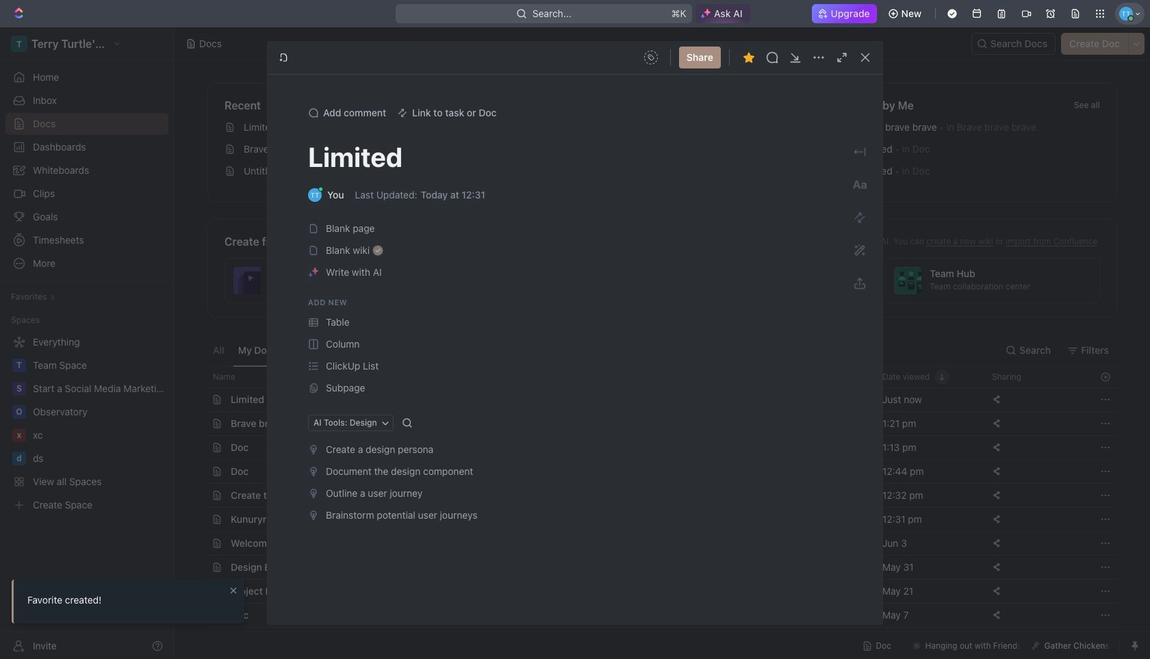 Task type: vqa. For each thing, say whether or not it's contained in the screenshot.
YOU
no



Task type: describe. For each thing, give the bounding box(es) containing it.
sidebar navigation
[[0, 27, 175, 660]]

dropdown menu image
[[640, 47, 662, 69]]

drumstick bite image
[[1033, 642, 1041, 650]]

team hub icon image
[[895, 267, 922, 295]]



Task type: locate. For each thing, give the bounding box(es) containing it.
company wiki icon image
[[234, 267, 261, 295]]

tree inside sidebar navigation
[[5, 332, 169, 517]]

tab list
[[208, 334, 547, 366]]

column header
[[192, 366, 208, 388]]

tree
[[5, 332, 169, 517]]

row
[[192, 366, 1118, 388], [192, 388, 1118, 412], [192, 412, 1118, 436], [192, 436, 1118, 460], [208, 460, 1118, 484], [208, 484, 1118, 508], [208, 508, 1118, 532], [192, 532, 1118, 556], [192, 556, 1118, 580], [192, 580, 1118, 604], [192, 604, 1118, 628], [192, 627, 1118, 652]]

table
[[192, 366, 1118, 660]]

cell
[[192, 388, 208, 412], [192, 412, 208, 436], [192, 436, 208, 460], [192, 532, 208, 556], [192, 556, 208, 580], [192, 580, 208, 604], [192, 604, 208, 627], [469, 604, 606, 627], [765, 604, 875, 627], [192, 628, 208, 651], [469, 628, 606, 651], [765, 628, 875, 651], [875, 628, 984, 651], [984, 628, 1094, 651]]



